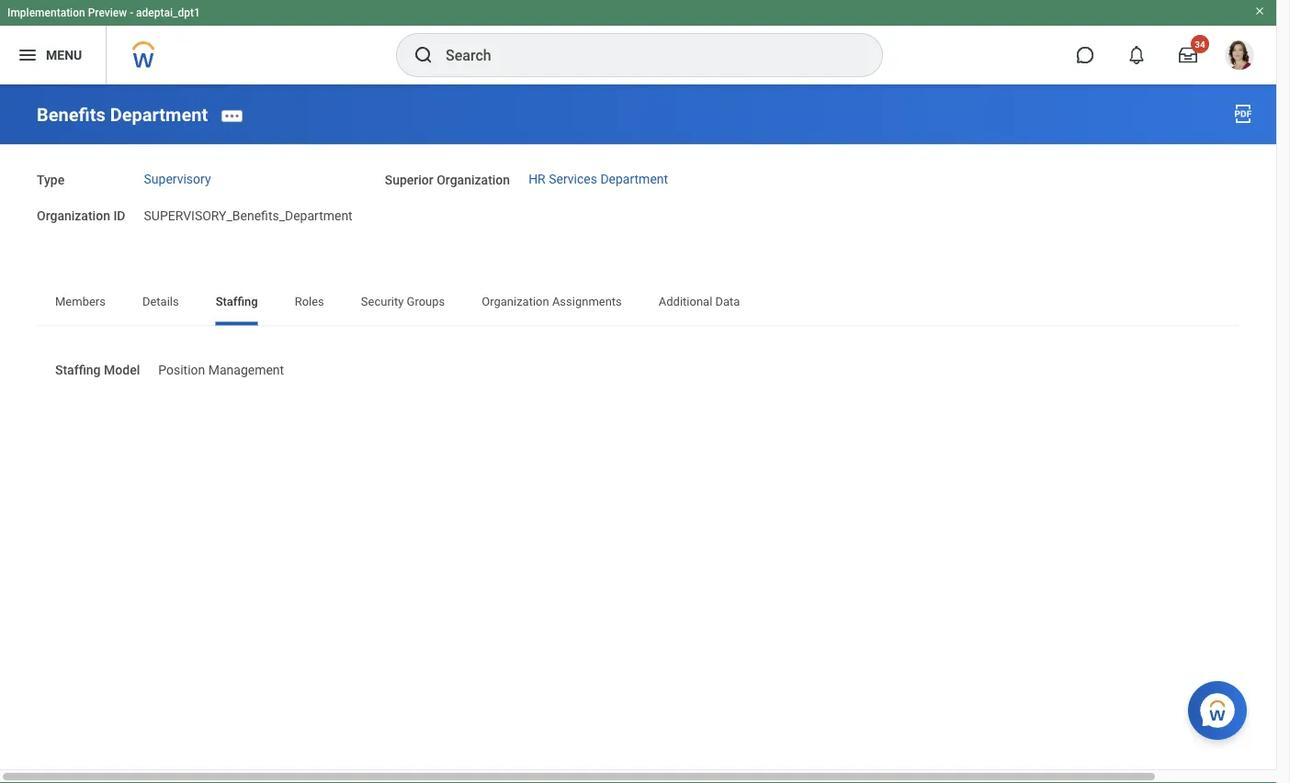 Task type: describe. For each thing, give the bounding box(es) containing it.
management
[[208, 363, 284, 378]]

additional
[[659, 295, 713, 309]]

organization assignments
[[482, 295, 622, 309]]

supervisory_benefits_department
[[144, 209, 353, 224]]

staffing model element
[[158, 352, 284, 379]]

inbox large image
[[1179, 46, 1198, 64]]

search image
[[413, 44, 435, 66]]

security
[[361, 295, 404, 309]]

details
[[142, 295, 179, 309]]

additional data
[[659, 295, 740, 309]]

implementation preview -   adeptai_dpt1
[[7, 6, 200, 19]]

0 vertical spatial organization
[[437, 173, 510, 188]]

preview
[[88, 6, 127, 19]]

34
[[1195, 39, 1206, 50]]

menu
[[46, 47, 82, 63]]

superior
[[385, 173, 434, 188]]

model
[[104, 363, 140, 378]]

security groups
[[361, 295, 445, 309]]

hr
[[529, 171, 546, 187]]

roles
[[295, 295, 324, 309]]

adeptai_dpt1
[[136, 6, 200, 19]]

hr services department link
[[529, 171, 668, 187]]

benefits
[[37, 104, 106, 126]]

type
[[37, 173, 64, 188]]

organization id
[[37, 209, 125, 224]]

groups
[[407, 295, 445, 309]]

assignments
[[552, 295, 622, 309]]



Task type: locate. For each thing, give the bounding box(es) containing it.
staffing up staffing model element at the top left of page
[[216, 295, 258, 309]]

organization down type
[[37, 209, 110, 224]]

profile logan mcneil image
[[1225, 40, 1254, 74]]

staffing left model
[[55, 363, 101, 378]]

0 horizontal spatial department
[[110, 104, 208, 126]]

organization inside tab list
[[482, 295, 549, 309]]

Search Workday  search field
[[446, 35, 845, 75]]

1 vertical spatial staffing
[[55, 363, 101, 378]]

staffing for staffing
[[216, 295, 258, 309]]

data
[[715, 295, 740, 309]]

implementation
[[7, 6, 85, 19]]

menu button
[[0, 26, 106, 85]]

position management
[[158, 363, 284, 378]]

position
[[158, 363, 205, 378]]

tab list
[[37, 282, 1240, 326]]

staffing inside tab list
[[216, 295, 258, 309]]

hr services department
[[529, 171, 668, 187]]

organization for organization id
[[37, 209, 110, 224]]

2 vertical spatial organization
[[482, 295, 549, 309]]

benefits department main content
[[0, 85, 1277, 463]]

0 vertical spatial staffing
[[216, 295, 258, 309]]

id
[[113, 209, 125, 224]]

menu banner
[[0, 0, 1277, 85]]

members
[[55, 295, 106, 309]]

organization
[[437, 173, 510, 188], [37, 209, 110, 224], [482, 295, 549, 309]]

supervisory
[[144, 171, 211, 187]]

justify image
[[17, 44, 39, 66]]

workday assistant region
[[1188, 675, 1254, 741]]

department right services at the left top of page
[[600, 171, 668, 187]]

benefits department link
[[37, 104, 208, 126]]

1 vertical spatial department
[[600, 171, 668, 187]]

organization left hr
[[437, 173, 510, 188]]

services
[[549, 171, 597, 187]]

supervisory link
[[144, 171, 211, 187]]

staffing model
[[55, 363, 140, 378]]

-
[[130, 6, 133, 19]]

superior organization
[[385, 173, 510, 188]]

tab list inside benefits department "main content"
[[37, 282, 1240, 326]]

1 horizontal spatial department
[[600, 171, 668, 187]]

organization for organization assignments
[[482, 295, 549, 309]]

34 button
[[1168, 35, 1209, 75]]

staffing
[[216, 295, 258, 309], [55, 363, 101, 378]]

close environment banner image
[[1254, 6, 1266, 17]]

0 horizontal spatial staffing
[[55, 363, 101, 378]]

department
[[110, 104, 208, 126], [600, 171, 668, 187]]

1 horizontal spatial staffing
[[216, 295, 258, 309]]

view printable version (pdf) image
[[1232, 103, 1254, 125]]

benefits department
[[37, 104, 208, 126]]

department up supervisory link
[[110, 104, 208, 126]]

organization left the assignments in the left top of the page
[[482, 295, 549, 309]]

staffing for staffing model
[[55, 363, 101, 378]]

0 vertical spatial department
[[110, 104, 208, 126]]

1 vertical spatial organization
[[37, 209, 110, 224]]

tab list containing members
[[37, 282, 1240, 326]]

notifications large image
[[1128, 46, 1146, 64]]



Task type: vqa. For each thing, say whether or not it's contained in the screenshot.
Security
yes



